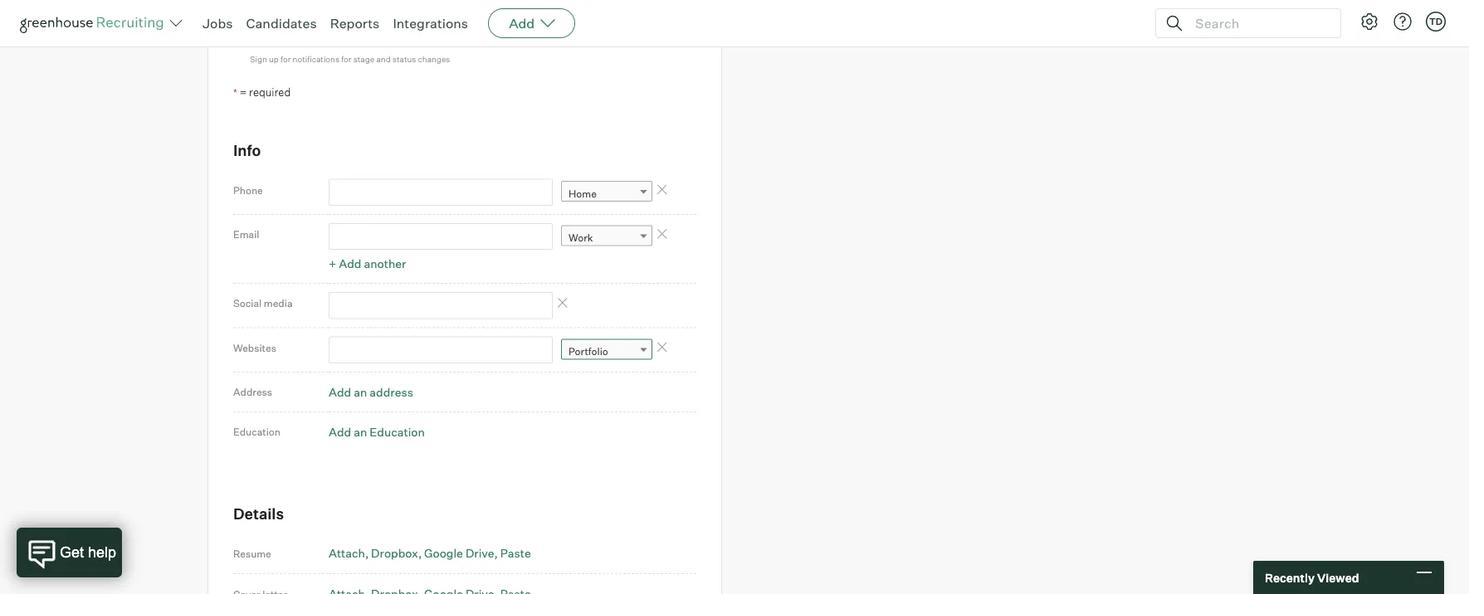 Task type: vqa. For each thing, say whether or not it's contained in the screenshot.
Follow
yes



Task type: describe. For each thing, give the bounding box(es) containing it.
resume
[[233, 548, 271, 560]]

integrations link
[[393, 15, 468, 32]]

1 for from the left
[[281, 54, 291, 64]]

sign
[[250, 54, 267, 64]]

prospect
[[284, 33, 326, 46]]

work link
[[561, 225, 652, 249]]

1 horizontal spatial education
[[370, 425, 425, 439]]

add for add
[[509, 15, 535, 32]]

an for address
[[354, 385, 367, 399]]

paste link
[[500, 546, 531, 561]]

add an address
[[329, 385, 413, 399]]

candidates
[[246, 15, 317, 32]]

reports link
[[330, 15, 380, 32]]

stage
[[353, 54, 375, 64]]

Search text field
[[1191, 11, 1326, 35]]

* = required
[[233, 85, 291, 98]]

+ add another link
[[329, 256, 406, 271]]

websites
[[233, 342, 276, 354]]

portfolio
[[569, 345, 608, 358]]

+ add another
[[329, 256, 406, 271]]

recently
[[1265, 570, 1315, 585]]

=
[[240, 85, 247, 98]]

address
[[233, 386, 272, 398]]

status
[[393, 54, 416, 64]]

greenhouse recruiting image
[[20, 13, 169, 33]]

required
[[249, 85, 291, 98]]

home link
[[561, 181, 652, 205]]

google
[[424, 546, 463, 561]]

email
[[233, 228, 259, 241]]

paste
[[500, 546, 531, 561]]

another
[[364, 256, 406, 271]]

portfolio link
[[561, 339, 652, 363]]

add for add an address
[[329, 385, 351, 399]]

viewed
[[1317, 570, 1359, 585]]

work
[[569, 232, 593, 244]]

add an education link
[[329, 425, 425, 439]]



Task type: locate. For each thing, give the bounding box(es) containing it.
add button
[[488, 8, 575, 38]]

1 vertical spatial an
[[354, 425, 367, 439]]

changes
[[418, 54, 450, 64]]

dropbox link
[[371, 546, 422, 561]]

info
[[233, 141, 261, 159]]

None text field
[[329, 179, 553, 206], [329, 337, 553, 364], [329, 179, 553, 206], [329, 337, 553, 364]]

td button
[[1423, 8, 1449, 35]]

*
[[233, 86, 237, 98]]

jobs
[[203, 15, 233, 32]]

dropbox
[[371, 546, 418, 561]]

0 horizontal spatial education
[[233, 426, 281, 438]]

0 vertical spatial an
[[354, 385, 367, 399]]

for left stage
[[341, 54, 352, 64]]

attach link
[[329, 546, 369, 561]]

home
[[569, 187, 597, 200]]

integrations
[[393, 15, 468, 32]]

an for education
[[354, 425, 367, 439]]

follow prospect sign up for notifications for stage and status changes
[[250, 33, 450, 64]]

phone
[[233, 184, 263, 196]]

education
[[370, 425, 425, 439], [233, 426, 281, 438]]

2 an from the top
[[354, 425, 367, 439]]

an
[[354, 385, 367, 399], [354, 425, 367, 439]]

drive
[[466, 546, 494, 561]]

add an address link
[[329, 385, 413, 399]]

details
[[233, 504, 284, 523]]

and
[[376, 54, 391, 64]]

td
[[1429, 16, 1443, 27]]

candidates link
[[246, 15, 317, 32]]

td button
[[1426, 12, 1446, 32]]

follow
[[252, 33, 282, 46]]

social media
[[233, 297, 293, 310]]

1 an from the top
[[354, 385, 367, 399]]

None text field
[[234, 0, 517, 12], [329, 223, 553, 250], [329, 292, 553, 319], [234, 0, 517, 12], [329, 223, 553, 250], [329, 292, 553, 319]]

an left address
[[354, 385, 367, 399]]

configure image
[[1360, 12, 1380, 32]]

add an education
[[329, 425, 425, 439]]

jobs link
[[203, 15, 233, 32]]

up
[[269, 54, 279, 64]]

attach
[[329, 546, 365, 561]]

add
[[509, 15, 535, 32], [339, 256, 361, 271], [329, 385, 351, 399], [329, 425, 351, 439]]

+
[[329, 256, 336, 271]]

reports
[[330, 15, 380, 32]]

add for add an education
[[329, 425, 351, 439]]

address
[[370, 385, 413, 399]]

google drive link
[[424, 546, 498, 561]]

attach dropbox google drive paste
[[329, 546, 531, 561]]

for
[[281, 54, 291, 64], [341, 54, 352, 64]]

recently viewed
[[1265, 570, 1359, 585]]

0 horizontal spatial for
[[281, 54, 291, 64]]

2 for from the left
[[341, 54, 352, 64]]

add inside popup button
[[509, 15, 535, 32]]

1 horizontal spatial for
[[341, 54, 352, 64]]

media
[[264, 297, 293, 310]]

social
[[233, 297, 262, 310]]

an down add an address link
[[354, 425, 367, 439]]

for right up
[[281, 54, 291, 64]]

notifications
[[293, 54, 339, 64]]



